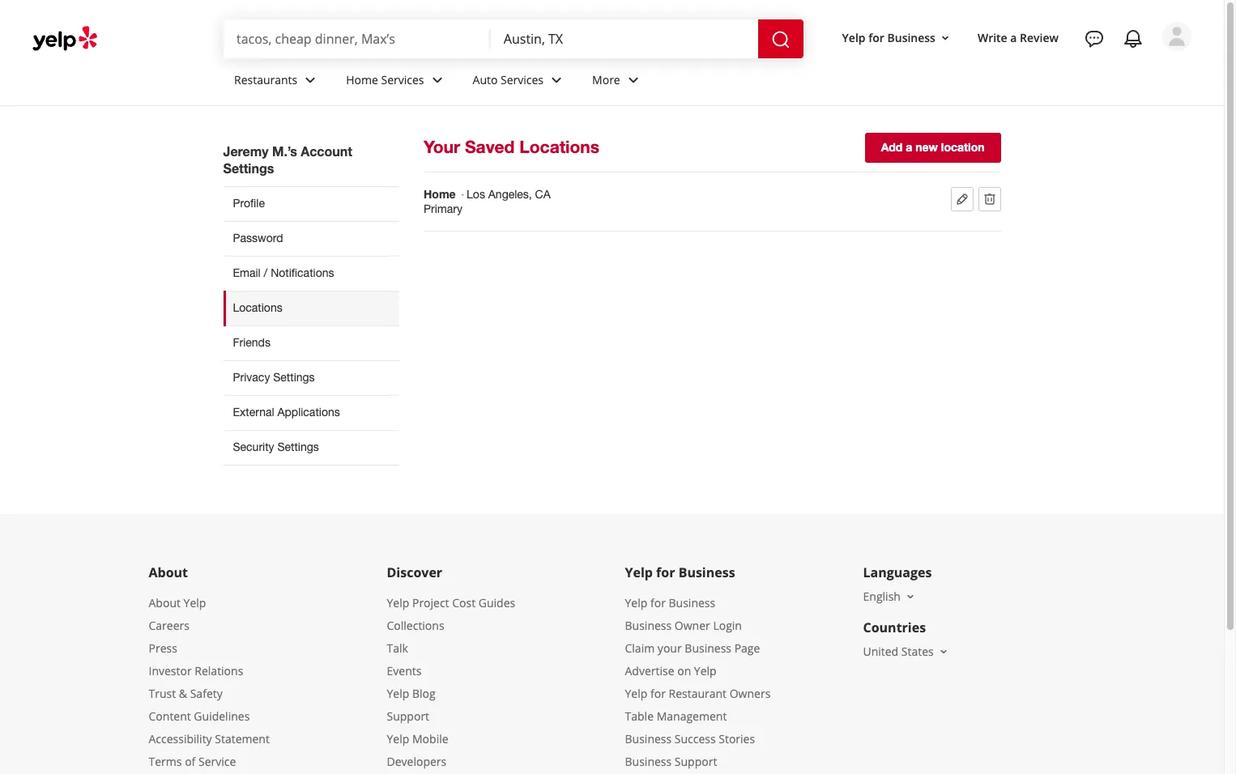 Task type: describe. For each thing, give the bounding box(es) containing it.
24 chevron down v2 image for home services
[[427, 70, 447, 90]]

external
[[233, 406, 274, 419]]

yelp up the collections
[[387, 595, 409, 611]]

privacy
[[233, 371, 270, 384]]

page
[[735, 641, 760, 656]]

for inside "button"
[[869, 30, 885, 45]]

email / notifications link
[[223, 256, 399, 291]]

yelp for business business owner login claim your business page advertise on yelp yelp for restaurant owners table management business success stories business support
[[625, 595, 771, 770]]

search image
[[771, 30, 790, 49]]

angeles,
[[488, 188, 532, 201]]

statement
[[215, 732, 270, 747]]

yelp project cost guides collections talk events yelp blog support yelp mobile developers
[[387, 595, 515, 770]]

developers link
[[387, 754, 447, 770]]

settings for privacy
[[273, 371, 315, 384]]

languages
[[863, 564, 932, 582]]

24 chevron down v2 image for auto services
[[547, 70, 566, 90]]

guides
[[479, 595, 515, 611]]

countries
[[863, 619, 926, 637]]

yelp inside "button"
[[842, 30, 866, 45]]

los
[[467, 188, 485, 201]]

restaurant
[[669, 686, 727, 702]]

write a review
[[978, 30, 1059, 45]]

talk
[[387, 641, 408, 656]]

add a new location link
[[865, 133, 1001, 163]]

/
[[264, 267, 268, 279]]

16 chevron down v2 image for english
[[904, 590, 917, 603]]

privacy settings
[[233, 371, 315, 384]]

none field "find"
[[237, 30, 478, 48]]

advertise
[[625, 663, 675, 679]]

business inside the "yelp for business" "button"
[[888, 30, 936, 45]]

claim your business page link
[[625, 641, 760, 656]]

m.'s
[[272, 143, 297, 159]]

yelp blog link
[[387, 686, 436, 702]]

trust
[[149, 686, 176, 702]]

profile
[[233, 197, 265, 210]]

1 horizontal spatial locations
[[520, 137, 600, 157]]

about for about
[[149, 564, 188, 582]]

Find text field
[[237, 30, 478, 48]]

yelp mobile link
[[387, 732, 449, 747]]

auto services link
[[460, 58, 579, 105]]

service
[[198, 754, 236, 770]]

yelp right the on
[[694, 663, 717, 679]]

collections link
[[387, 618, 444, 633]]

home for home services
[[346, 72, 378, 87]]

success
[[675, 732, 716, 747]]

24 chevron down v2 image
[[624, 70, 643, 90]]

press
[[149, 641, 177, 656]]

terms
[[149, 754, 182, 770]]

applications
[[277, 406, 340, 419]]

account
[[301, 143, 352, 159]]

friends link
[[223, 326, 399, 360]]

24 chevron down v2 image for restaurants
[[301, 70, 320, 90]]

yelp up claim at right
[[625, 595, 648, 611]]

yelp for business link
[[625, 595, 716, 611]]

of
[[185, 754, 196, 770]]

16 chevron down v2 image
[[937, 645, 950, 658]]

terms of service link
[[149, 754, 236, 770]]

english
[[863, 589, 901, 604]]

&
[[179, 686, 187, 702]]

more
[[592, 72, 620, 87]]

owner
[[675, 618, 710, 633]]

management
[[657, 709, 727, 724]]

Near text field
[[504, 30, 745, 48]]

none field near
[[504, 30, 745, 48]]

restaurants link
[[221, 58, 333, 105]]

business support link
[[625, 754, 717, 770]]

yelp down support link
[[387, 732, 409, 747]]

user actions element
[[829, 20, 1214, 120]]

1 vertical spatial yelp for business
[[625, 564, 735, 582]]

yelp for business button
[[836, 23, 958, 52]]

more link
[[579, 58, 656, 105]]

support inside yelp project cost guides collections talk events yelp blog support yelp mobile developers
[[387, 709, 429, 724]]

privacy settings link
[[223, 360, 399, 395]]

about yelp careers press investor relations trust & safety content guidelines accessibility statement terms of service
[[149, 595, 270, 770]]

notifications image
[[1124, 29, 1143, 49]]

mobile
[[412, 732, 449, 747]]

your saved locations
[[424, 137, 600, 157]]

ca
[[535, 188, 551, 201]]

home services link
[[333, 58, 460, 105]]

notifications
[[271, 267, 334, 279]]

services for auto services
[[501, 72, 544, 87]]

primary
[[424, 203, 463, 215]]

external applications link
[[223, 395, 399, 430]]

relations
[[195, 663, 243, 679]]

email
[[233, 267, 261, 279]]

trust & safety link
[[149, 686, 223, 702]]

business success stories link
[[625, 732, 755, 747]]

press link
[[149, 641, 177, 656]]



Task type: vqa. For each thing, say whether or not it's contained in the screenshot.
the topmost Photo of Chuan Cafe - Raleigh, NC, United States. Fried Eggplant
no



Task type: locate. For each thing, give the bounding box(es) containing it.
0 horizontal spatial home
[[346, 72, 378, 87]]

external applications
[[233, 406, 340, 419]]

yelp down events
[[387, 686, 409, 702]]

24 chevron down v2 image inside auto services link
[[547, 70, 566, 90]]

24 chevron down v2 image inside home services link
[[427, 70, 447, 90]]

support down yelp blog link
[[387, 709, 429, 724]]

developers
[[387, 754, 447, 770]]

settings up external applications
[[273, 371, 315, 384]]

for
[[869, 30, 885, 45], [656, 564, 675, 582], [651, 595, 666, 611], [651, 686, 666, 702]]

0 vertical spatial locations
[[520, 137, 600, 157]]

home inside business categories element
[[346, 72, 378, 87]]

your
[[424, 137, 460, 157]]

yelp up yelp for business 'link'
[[625, 564, 653, 582]]

security settings
[[233, 441, 319, 454]]

locations
[[520, 137, 600, 157], [233, 301, 283, 314]]

0 horizontal spatial a
[[906, 140, 913, 154]]

password link
[[223, 221, 399, 256]]

1 vertical spatial locations
[[233, 301, 283, 314]]

16 chevron down v2 image left write on the top of page
[[939, 31, 952, 44]]

1 services from the left
[[381, 72, 424, 87]]

locations up ca
[[520, 137, 600, 157]]

16 chevron down v2 image down languages
[[904, 590, 917, 603]]

support link
[[387, 709, 429, 724]]

business owner login link
[[625, 618, 742, 633]]

yelp up table
[[625, 686, 648, 702]]

24 chevron down v2 image right restaurants
[[301, 70, 320, 90]]

16 chevron down v2 image
[[939, 31, 952, 44], [904, 590, 917, 603]]

home for home
[[424, 187, 456, 201]]

0 vertical spatial about
[[149, 564, 188, 582]]

about for about yelp careers press investor relations trust & safety content guidelines accessibility statement terms of service
[[149, 595, 181, 611]]

email / notifications
[[233, 267, 334, 279]]

a for write
[[1011, 30, 1017, 45]]

security settings link
[[223, 430, 399, 466]]

1 vertical spatial support
[[675, 754, 717, 770]]

a right the 'add' on the top of the page
[[906, 140, 913, 154]]

write a review link
[[971, 23, 1065, 52]]

table
[[625, 709, 654, 724]]

0 vertical spatial 16 chevron down v2 image
[[939, 31, 952, 44]]

yelp for restaurant owners link
[[625, 686, 771, 702]]

advertise on yelp link
[[625, 663, 717, 679]]

24 chevron down v2 image left auto
[[427, 70, 447, 90]]

0 vertical spatial support
[[387, 709, 429, 724]]

1 horizontal spatial home
[[424, 187, 456, 201]]

1 horizontal spatial yelp for business
[[842, 30, 936, 45]]

0 vertical spatial yelp for business
[[842, 30, 936, 45]]

24 chevron down v2 image inside the restaurants link
[[301, 70, 320, 90]]

locations inside locations link
[[233, 301, 283, 314]]

24 chevron down v2 image
[[301, 70, 320, 90], [427, 70, 447, 90], [547, 70, 566, 90]]

united states button
[[863, 644, 950, 659]]

security
[[233, 441, 274, 454]]

settings
[[223, 160, 274, 176], [273, 371, 315, 384], [277, 441, 319, 454]]

table management link
[[625, 709, 727, 724]]

stories
[[719, 732, 755, 747]]

location
[[941, 140, 985, 154]]

1 vertical spatial 16 chevron down v2 image
[[904, 590, 917, 603]]

yelp for business inside "button"
[[842, 30, 936, 45]]

1 horizontal spatial none field
[[504, 30, 745, 48]]

settings inside the jeremy m.'s account settings
[[223, 160, 274, 176]]

project
[[412, 595, 449, 611]]

yelp inside about yelp careers press investor relations trust & safety content guidelines accessibility statement terms of service
[[184, 595, 206, 611]]

events
[[387, 663, 422, 679]]

jeremy m. image
[[1163, 22, 1192, 51]]

claim
[[625, 641, 655, 656]]

2 horizontal spatial 24 chevron down v2 image
[[547, 70, 566, 90]]

locations link
[[223, 291, 399, 326]]

events link
[[387, 663, 422, 679]]

messages image
[[1085, 29, 1104, 49]]

write
[[978, 30, 1008, 45]]

0 horizontal spatial locations
[[233, 301, 283, 314]]

password
[[233, 232, 283, 245]]

services
[[381, 72, 424, 87], [501, 72, 544, 87]]

24 chevron down v2 image right "auto services"
[[547, 70, 566, 90]]

guidelines
[[194, 709, 250, 724]]

safety
[[190, 686, 223, 702]]

services for home services
[[381, 72, 424, 87]]

settings down jeremy
[[223, 160, 274, 176]]

home
[[346, 72, 378, 87], [424, 187, 456, 201]]

None field
[[237, 30, 478, 48], [504, 30, 745, 48]]

2 none field from the left
[[504, 30, 745, 48]]

support
[[387, 709, 429, 724], [675, 754, 717, 770]]

about up careers
[[149, 595, 181, 611]]

discover
[[387, 564, 442, 582]]

new
[[916, 140, 938, 154]]

about
[[149, 564, 188, 582], [149, 595, 181, 611]]

a right write on the top of page
[[1011, 30, 1017, 45]]

los angeles, ca primary
[[424, 188, 551, 215]]

restaurants
[[234, 72, 298, 87]]

about up about yelp link
[[149, 564, 188, 582]]

locations up friends
[[233, 301, 283, 314]]

login
[[713, 618, 742, 633]]

cost
[[452, 595, 476, 611]]

on
[[677, 663, 691, 679]]

settings down applications
[[277, 441, 319, 454]]

collections
[[387, 618, 444, 633]]

2 24 chevron down v2 image from the left
[[427, 70, 447, 90]]

0 horizontal spatial services
[[381, 72, 424, 87]]

accessibility
[[149, 732, 212, 747]]

jeremy m.'s account settings
[[223, 143, 352, 176]]

1 horizontal spatial 24 chevron down v2 image
[[427, 70, 447, 90]]

yelp up careers
[[184, 595, 206, 611]]

16 chevron down v2 image for yelp for business
[[939, 31, 952, 44]]

2 about from the top
[[149, 595, 181, 611]]

add
[[881, 140, 903, 154]]

careers link
[[149, 618, 190, 633]]

3 24 chevron down v2 image from the left
[[547, 70, 566, 90]]

none field up 24 chevron down v2 icon
[[504, 30, 745, 48]]

2 vertical spatial settings
[[277, 441, 319, 454]]

jeremy
[[223, 143, 269, 159]]

0 horizontal spatial none field
[[237, 30, 478, 48]]

1 horizontal spatial 16 chevron down v2 image
[[939, 31, 952, 44]]

1 vertical spatial about
[[149, 595, 181, 611]]

home down "find" field
[[346, 72, 378, 87]]

none field up home services
[[237, 30, 478, 48]]

states
[[902, 644, 934, 659]]

2 services from the left
[[501, 72, 544, 87]]

0 horizontal spatial 16 chevron down v2 image
[[904, 590, 917, 603]]

profile link
[[223, 186, 399, 221]]

1 vertical spatial home
[[424, 187, 456, 201]]

None search field
[[224, 19, 807, 58]]

english button
[[863, 589, 917, 604]]

united states
[[863, 644, 934, 659]]

support inside yelp for business business owner login claim your business page advertise on yelp yelp for restaurant owners table management business success stories business support
[[675, 754, 717, 770]]

blog
[[412, 686, 436, 702]]

16 chevron down v2 image inside english popup button
[[904, 590, 917, 603]]

home services
[[346, 72, 424, 87]]

1 about from the top
[[149, 564, 188, 582]]

about inside about yelp careers press investor relations trust & safety content guidelines accessibility statement terms of service
[[149, 595, 181, 611]]

united
[[863, 644, 899, 659]]

a for add
[[906, 140, 913, 154]]

settings for security
[[277, 441, 319, 454]]

1 24 chevron down v2 image from the left
[[301, 70, 320, 90]]

careers
[[149, 618, 190, 633]]

home up primary
[[424, 187, 456, 201]]

investor
[[149, 663, 192, 679]]

business categories element
[[221, 58, 1192, 105]]

yelp right search 'image'
[[842, 30, 866, 45]]

services down "find" field
[[381, 72, 424, 87]]

0 horizontal spatial 24 chevron down v2 image
[[301, 70, 320, 90]]

1 horizontal spatial support
[[675, 754, 717, 770]]

saved
[[465, 137, 515, 157]]

0 vertical spatial settings
[[223, 160, 274, 176]]

accessibility statement link
[[149, 732, 270, 747]]

0 horizontal spatial yelp for business
[[625, 564, 735, 582]]

1 horizontal spatial a
[[1011, 30, 1017, 45]]

services right auto
[[501, 72, 544, 87]]

1 vertical spatial a
[[906, 140, 913, 154]]

content guidelines link
[[149, 709, 250, 724]]

1 none field from the left
[[237, 30, 478, 48]]

16 chevron down v2 image inside the "yelp for business" "button"
[[939, 31, 952, 44]]

0 horizontal spatial support
[[387, 709, 429, 724]]

0 vertical spatial a
[[1011, 30, 1017, 45]]

add a new location
[[881, 140, 985, 154]]

1 horizontal spatial services
[[501, 72, 544, 87]]

0 vertical spatial home
[[346, 72, 378, 87]]

your
[[658, 641, 682, 656]]

content
[[149, 709, 191, 724]]

support down the success
[[675, 754, 717, 770]]

1 vertical spatial settings
[[273, 371, 315, 384]]

talk link
[[387, 641, 408, 656]]

investor relations link
[[149, 663, 243, 679]]



